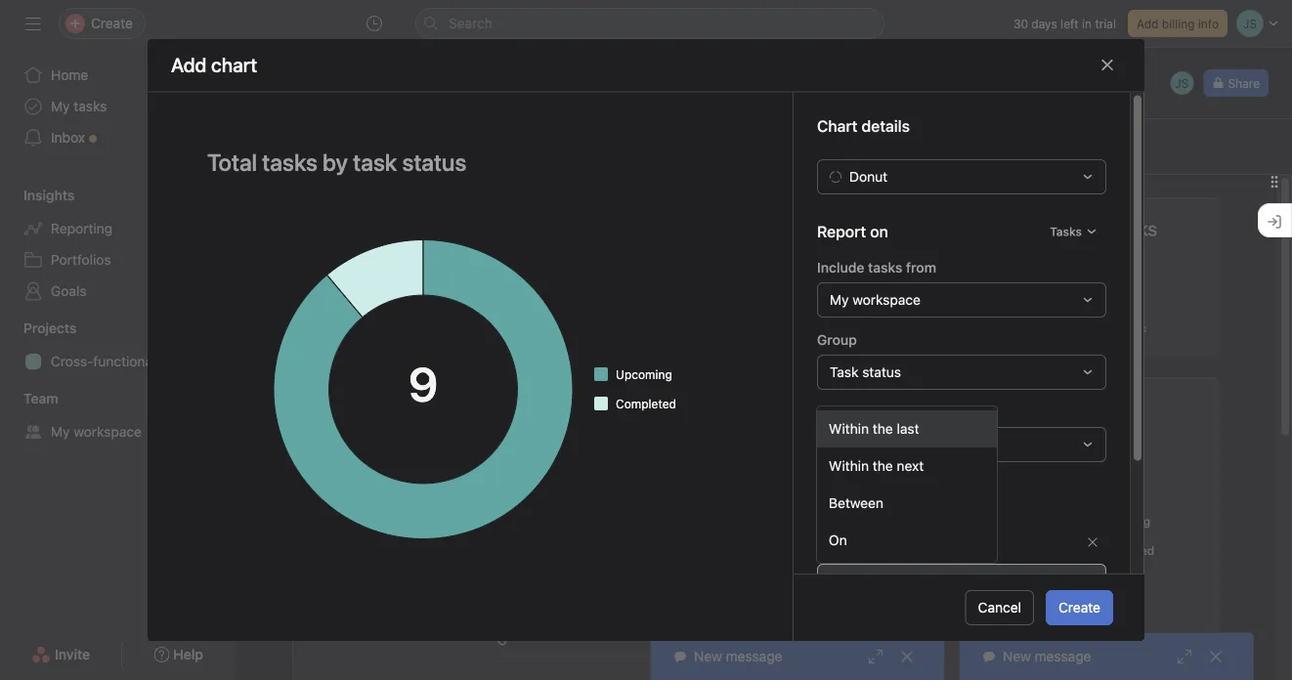 Task type: vqa. For each thing, say whether or not it's contained in the screenshot.


Task type: describe. For each thing, give the bounding box(es) containing it.
billing
[[1162, 17, 1195, 30]]

cancel
[[978, 600, 1022, 616]]

group
[[817, 331, 857, 347]]

inbox link
[[12, 122, 223, 154]]

0 button
[[861, 253, 889, 308]]

task status
[[830, 364, 901, 380]]

measure
[[817, 404, 873, 420]]

inbox
[[51, 130, 85, 146]]

insights button
[[0, 186, 75, 205]]

my tasks link
[[12, 91, 223, 122]]

30
[[1014, 17, 1029, 30]]

global element
[[0, 48, 235, 165]]

completed tasks
[[328, 217, 472, 240]]

share button
[[1204, 69, 1269, 97]]

search
[[449, 15, 493, 31]]

1 vertical spatial close image
[[900, 649, 915, 665]]

overdue tasks
[[813, 217, 936, 240]]

donut
[[850, 168, 888, 184]]

add chart button
[[258, 133, 345, 160]]

workspace inside dropdown button
[[853, 291, 921, 307]]

my right report icon
[[321, 82, 348, 105]]

js button
[[1169, 69, 1196, 97]]

invite
[[55, 647, 90, 663]]

no filters button
[[1072, 319, 1152, 338]]

info
[[1199, 17, 1219, 30]]

next
[[897, 458, 924, 474]]

within the last menu item
[[817, 411, 997, 448]]

1 vertical spatial status
[[916, 393, 956, 409]]

within the last
[[829, 421, 920, 437]]

no
[[1093, 322, 1109, 335]]

1 for 1
[[390, 253, 410, 308]]

task
[[830, 364, 859, 380]]

tasks for include
[[868, 259, 903, 275]]

tasks for incomplete
[[382, 393, 416, 409]]

cancel button
[[966, 591, 1034, 626]]

from
[[906, 259, 937, 275]]

home link
[[12, 60, 223, 91]]

insights element
[[0, 178, 235, 311]]

incomplete tasks by project
[[306, 393, 485, 409]]

create
[[1059, 600, 1101, 616]]

search button
[[416, 8, 885, 39]]

by
[[821, 393, 837, 409]]

in
[[1082, 17, 1092, 30]]

completion
[[840, 393, 912, 409]]

hide sidebar image
[[25, 16, 41, 31]]

tasks by completion status this month
[[781, 393, 1029, 409]]

add chart
[[171, 53, 257, 76]]

incomplete
[[306, 393, 378, 409]]

0 horizontal spatial completed
[[616, 397, 677, 411]]

days
[[1032, 17, 1058, 30]]

donut button
[[817, 159, 1107, 194]]

tasks for tasks by completion status this month
[[781, 393, 817, 409]]

within for within the next
[[829, 458, 869, 474]]

close image
[[1208, 649, 1224, 665]]

date
[[869, 535, 894, 549]]

creation
[[817, 535, 866, 549]]

goals
[[51, 283, 87, 299]]

reporting
[[51, 220, 113, 237]]

projects
[[23, 320, 77, 336]]

my inside teams element
[[51, 424, 70, 440]]

9
[[1098, 253, 1127, 308]]

30 days left in trial
[[1014, 17, 1117, 30]]

1 horizontal spatial upcoming
[[1094, 515, 1151, 528]]

1 filter
[[389, 322, 427, 335]]

portfolios
[[51, 252, 111, 268]]

my first dashboard
[[321, 82, 486, 105]]

report image
[[270, 71, 293, 95]]

cross-functional project plan link
[[12, 346, 235, 377]]

workspace inside teams element
[[74, 424, 142, 440]]

share
[[1228, 76, 1260, 90]]

this month
[[960, 393, 1029, 409]]

my inside dropdown button
[[830, 291, 849, 307]]



Task type: locate. For each thing, give the bounding box(es) containing it.
0 vertical spatial tasks
[[1050, 224, 1082, 238]]

add
[[1137, 17, 1159, 30], [283, 140, 305, 154]]

tasks
[[1050, 224, 1082, 238], [781, 393, 817, 409]]

on
[[829, 532, 847, 549]]

0 vertical spatial add
[[1137, 17, 1159, 30]]

expand new message image
[[868, 649, 884, 665]]

tasks inside global element
[[74, 98, 107, 114]]

1 left filter
[[389, 322, 395, 335]]

my workspace button
[[817, 282, 1107, 317]]

the left last
[[873, 421, 893, 437]]

close image
[[1100, 57, 1116, 73], [900, 649, 915, 665]]

1 horizontal spatial my workspace
[[830, 291, 921, 307]]

0 vertical spatial 1
[[390, 253, 410, 308]]

1 vertical spatial completed
[[1094, 544, 1155, 558]]

within up between
[[829, 458, 869, 474]]

chart details
[[817, 116, 910, 135]]

0 horizontal spatial new message
[[694, 649, 783, 665]]

include
[[817, 259, 865, 275]]

report on
[[817, 222, 889, 240]]

within down 'measure'
[[829, 421, 869, 437]]

workspace down include tasks from
[[853, 291, 921, 307]]

new message
[[694, 649, 783, 665], [1003, 649, 1092, 665]]

my workspace inside dropdown button
[[830, 291, 921, 307]]

tasks down home
[[74, 98, 107, 114]]

tasks for my
[[74, 98, 107, 114]]

plan
[[208, 353, 235, 370]]

0 vertical spatial status
[[863, 364, 901, 380]]

new message for expand new message image
[[1003, 649, 1092, 665]]

the
[[873, 421, 893, 437], [873, 458, 893, 474]]

completed
[[616, 397, 677, 411], [1094, 544, 1155, 558]]

status inside dropdown button
[[863, 364, 901, 380]]

2 new message from the left
[[1003, 649, 1092, 665]]

my up inbox
[[51, 98, 70, 114]]

1 vertical spatial workspace
[[74, 424, 142, 440]]

2 horizontal spatial tasks
[[868, 259, 903, 275]]

task status button
[[817, 354, 1107, 389]]

0 vertical spatial workspace
[[853, 291, 921, 307]]

include tasks from
[[817, 259, 937, 275]]

1 within from the top
[[829, 421, 869, 437]]

my workspace
[[830, 291, 921, 307], [51, 424, 142, 440]]

portfolios link
[[12, 244, 223, 276]]

0 horizontal spatial add
[[283, 140, 305, 154]]

0 horizontal spatial filters
[[817, 494, 862, 512]]

my down include
[[830, 291, 849, 307]]

goals link
[[12, 276, 223, 307]]

add to starred image
[[523, 86, 539, 102]]

1 horizontal spatial completed
[[1094, 544, 1155, 558]]

projects element
[[0, 311, 235, 381]]

filters up on
[[817, 494, 862, 512]]

1 vertical spatial add
[[283, 140, 305, 154]]

show options image
[[496, 86, 511, 102]]

my workspace link
[[12, 417, 223, 448]]

teams element
[[0, 381, 235, 452]]

add for add billing info
[[1137, 17, 1159, 30]]

close image down trial
[[1100, 57, 1116, 73]]

invite button
[[19, 637, 103, 673]]

1 vertical spatial 1
[[389, 322, 395, 335]]

my workspace down include tasks from
[[830, 291, 921, 307]]

tasks button
[[1041, 217, 1107, 245]]

the for next
[[873, 458, 893, 474]]

project
[[160, 353, 204, 370]]

0 horizontal spatial my workspace
[[51, 424, 142, 440]]

0 vertical spatial tasks
[[74, 98, 107, 114]]

1 vertical spatial within
[[829, 458, 869, 474]]

workspace down cross-functional project plan link
[[74, 424, 142, 440]]

filters
[[1112, 322, 1147, 335], [817, 494, 862, 512]]

1 horizontal spatial new message
[[1003, 649, 1092, 665]]

my workspace down team
[[51, 424, 142, 440]]

1
[[390, 253, 410, 308], [389, 322, 395, 335]]

1 vertical spatial tasks
[[781, 393, 817, 409]]

1 the from the top
[[873, 421, 893, 437]]

1 up 1 filter button
[[390, 253, 410, 308]]

0 horizontal spatial tasks
[[781, 393, 817, 409]]

1 button
[[390, 253, 410, 308]]

status up completion
[[863, 364, 901, 380]]

1 for 1 filter
[[389, 322, 395, 335]]

no filters
[[1093, 322, 1147, 335]]

expand new message image
[[1177, 649, 1193, 665]]

0 vertical spatial close image
[[1100, 57, 1116, 73]]

1 vertical spatial filters
[[817, 494, 862, 512]]

my
[[321, 82, 348, 105], [51, 98, 70, 114], [830, 291, 849, 307], [51, 424, 70, 440]]

0 vertical spatial completed
[[616, 397, 677, 411]]

add billing info button
[[1128, 10, 1228, 37]]

the left the next
[[873, 458, 893, 474]]

filters right no
[[1112, 322, 1147, 335]]

chart
[[308, 140, 337, 154]]

new message for expand new message icon at the right bottom of the page
[[694, 649, 783, 665]]

1 filter button
[[369, 319, 432, 338]]

1 horizontal spatial add
[[1137, 17, 1159, 30]]

tasks inside tasks dropdown button
[[1050, 224, 1082, 238]]

Total tasks by task status text field
[[195, 139, 746, 184]]

functional
[[93, 353, 156, 370]]

0 vertical spatial my workspace
[[830, 291, 921, 307]]

the inside within the last menu item
[[873, 421, 893, 437]]

0
[[861, 253, 889, 308]]

my down team
[[51, 424, 70, 440]]

team button
[[0, 389, 58, 409]]

first dashboard
[[352, 82, 486, 105]]

home
[[51, 67, 88, 83]]

filters inside button
[[1112, 322, 1147, 335]]

my workspace inside teams element
[[51, 424, 142, 440]]

by project
[[420, 393, 485, 409]]

1 vertical spatial upcoming
[[1094, 515, 1151, 528]]

search list box
[[416, 8, 885, 39]]

1 horizontal spatial status
[[916, 393, 956, 409]]

team
[[23, 391, 58, 407]]

0 horizontal spatial status
[[863, 364, 901, 380]]

reporting link
[[12, 213, 223, 244]]

2 the from the top
[[873, 458, 893, 474]]

total tasks
[[1067, 217, 1158, 240]]

2 within from the top
[[829, 458, 869, 474]]

1 horizontal spatial filters
[[1112, 322, 1147, 335]]

tasks for tasks
[[1050, 224, 1082, 238]]

create button
[[1046, 591, 1114, 626]]

the for last
[[873, 421, 893, 437]]

0 horizontal spatial upcoming
[[616, 368, 672, 381]]

within the next
[[829, 458, 924, 474]]

add left chart in the left top of the page
[[283, 140, 305, 154]]

2 vertical spatial tasks
[[382, 393, 416, 409]]

js
[[1176, 76, 1189, 90]]

add for add chart
[[283, 140, 305, 154]]

0 vertical spatial within
[[829, 421, 869, 437]]

1 inside button
[[389, 322, 395, 335]]

cross-
[[51, 353, 93, 370]]

trial
[[1095, 17, 1117, 30]]

insights
[[23, 187, 75, 203]]

add chart
[[283, 140, 337, 154]]

close image right expand new message icon at the right bottom of the page
[[900, 649, 915, 665]]

0 horizontal spatial tasks
[[74, 98, 107, 114]]

upcoming
[[616, 368, 672, 381], [1094, 515, 1151, 528]]

tasks left from
[[868, 259, 903, 275]]

1 horizontal spatial workspace
[[853, 291, 921, 307]]

last
[[897, 421, 920, 437]]

my tasks
[[51, 98, 107, 114]]

a button to remove the filter image
[[1087, 536, 1099, 548]]

between
[[829, 495, 884, 511]]

tasks
[[74, 98, 107, 114], [868, 259, 903, 275], [382, 393, 416, 409]]

projects button
[[0, 319, 77, 338]]

0 horizontal spatial workspace
[[74, 424, 142, 440]]

within
[[829, 421, 869, 437], [829, 458, 869, 474]]

cross-functional project plan
[[51, 353, 235, 370]]

1 vertical spatial the
[[873, 458, 893, 474]]

0 vertical spatial filters
[[1112, 322, 1147, 335]]

1 new message from the left
[[694, 649, 783, 665]]

left
[[1061, 17, 1079, 30]]

1 vertical spatial tasks
[[868, 259, 903, 275]]

tasks left by project
[[382, 393, 416, 409]]

1 horizontal spatial tasks
[[382, 393, 416, 409]]

filter
[[398, 322, 427, 335]]

0 vertical spatial upcoming
[[616, 368, 672, 381]]

add left billing
[[1137, 17, 1159, 30]]

within inside menu item
[[829, 421, 869, 437]]

within for within the last
[[829, 421, 869, 437]]

0 vertical spatial the
[[873, 421, 893, 437]]

my inside global element
[[51, 98, 70, 114]]

status
[[863, 364, 901, 380], [916, 393, 956, 409]]

creation date
[[817, 535, 894, 549]]

9 button
[[1098, 253, 1127, 308]]

1 horizontal spatial close image
[[1100, 57, 1116, 73]]

1 vertical spatial my workspace
[[51, 424, 142, 440]]

status down task status dropdown button
[[916, 393, 956, 409]]

add billing info
[[1137, 17, 1219, 30]]

0 horizontal spatial close image
[[900, 649, 915, 665]]

1 horizontal spatial tasks
[[1050, 224, 1082, 238]]



